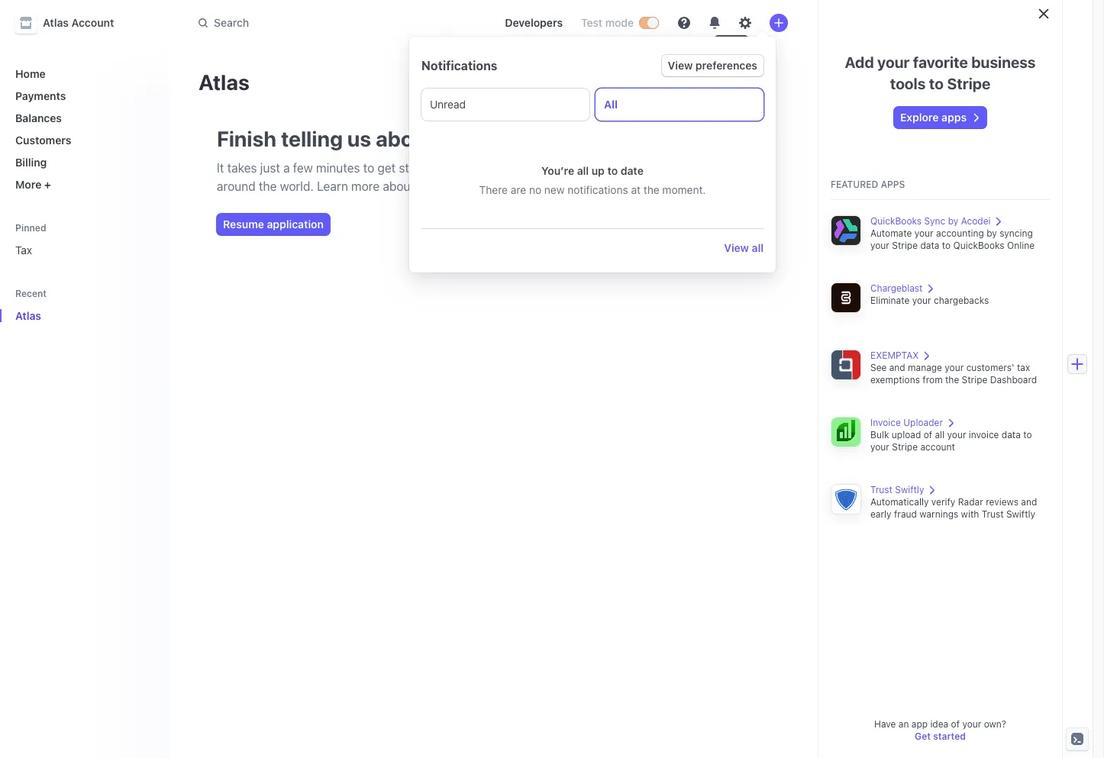Task type: vqa. For each thing, say whether or not it's contained in the screenshot.


Task type: describe. For each thing, give the bounding box(es) containing it.
no
[[529, 183, 542, 196]]

from inside it takes just a few minutes to get started with atlas and join more than 40,000 companies from around the world. learn more about
[[711, 161, 737, 175]]

.
[[512, 179, 515, 193]]

eliminate
[[871, 295, 910, 306]]

account
[[71, 16, 114, 29]]

trust swiftly image
[[831, 484, 862, 515]]

atlas inside it takes just a few minutes to get started with atlas and join more than 40,000 companies from around the world. learn more about
[[468, 161, 495, 175]]

the inside you're all up to date there are no new notifications at the moment.
[[644, 183, 660, 196]]

view preferences
[[668, 59, 758, 72]]

takes
[[227, 161, 257, 175]]

test
[[581, 16, 603, 29]]

tax link
[[9, 238, 156, 263]]

all for you're
[[577, 164, 589, 177]]

tools
[[890, 75, 926, 92]]

data inside bulk upload of all your invoice data to your stripe account
[[1002, 429, 1021, 441]]

automate
[[871, 228, 912, 239]]

home
[[15, 67, 46, 80]]

atlas down search
[[199, 70, 250, 95]]

more +
[[15, 178, 51, 191]]

help image
[[678, 17, 690, 29]]

atlas link
[[9, 303, 134, 328]]

reviews
[[986, 496, 1019, 508]]

swiftly inside automatically verify radar reviews and early fraud warnings with trust swiftly
[[1007, 509, 1036, 520]]

just
[[260, 161, 280, 175]]

+
[[44, 178, 51, 191]]

trust swiftly
[[871, 484, 925, 496]]

warnings
[[920, 509, 959, 520]]

started for get
[[933, 731, 966, 742]]

upload
[[892, 429, 921, 441]]

your inside see and manage your customers' tax exemptions from the stripe dashboard
[[945, 362, 964, 374]]

and inside automatically verify radar reviews and early fraud warnings with trust swiftly
[[1021, 496, 1038, 508]]

your down chargeblast
[[912, 295, 932, 306]]

view all link
[[724, 241, 764, 254]]

0 vertical spatial about
[[376, 126, 434, 151]]

help
[[720, 38, 743, 51]]

company
[[488, 126, 580, 151]]

get
[[915, 731, 931, 742]]

to inside you're all up to date there are no new notifications at the moment.
[[608, 164, 618, 177]]

how atlas works .
[[418, 179, 515, 193]]

core navigation links element
[[9, 61, 156, 197]]

chargeblast
[[871, 283, 923, 294]]

your down automate
[[871, 240, 890, 251]]

0 horizontal spatial trust
[[871, 484, 893, 496]]

your down bulk
[[871, 441, 890, 453]]

you're all up to date there are no new notifications at the moment.
[[479, 164, 706, 196]]

resume
[[223, 218, 264, 231]]

acodei
[[961, 215, 991, 227]]

own?
[[984, 719, 1007, 730]]

by inside automate your accounting by syncing your stripe data to quickbooks online
[[987, 228, 997, 239]]

dashboard
[[990, 374, 1037, 386]]

stripe inside bulk upload of all your invoice data to your stripe account
[[892, 441, 918, 453]]

invoice uploader
[[871, 417, 943, 428]]

an
[[899, 719, 909, 730]]

your down unread
[[439, 126, 483, 151]]

invoice uploader image
[[831, 417, 862, 448]]

moment.
[[663, 183, 706, 196]]

billing link
[[9, 150, 156, 175]]

stripe inside automate your accounting by syncing your stripe data to quickbooks online
[[892, 240, 918, 251]]

a
[[283, 161, 290, 175]]

Search search field
[[189, 9, 481, 37]]

there
[[479, 183, 508, 196]]

add
[[845, 53, 874, 71]]

featured apps
[[831, 179, 905, 190]]

notifications
[[568, 183, 628, 196]]

the inside it takes just a few minutes to get started with atlas and join more than 40,000 companies from around the world. learn more about
[[259, 179, 277, 193]]

favorite
[[913, 53, 968, 71]]

fraud
[[894, 509, 917, 520]]

customers link
[[9, 128, 156, 153]]

app
[[912, 719, 928, 730]]

1 horizontal spatial more
[[545, 161, 573, 175]]

application
[[267, 218, 324, 231]]

atlas inside 'link'
[[15, 309, 41, 322]]

about inside it takes just a few minutes to get started with atlas and join more than 40,000 companies from around the world. learn more about
[[383, 179, 415, 193]]

of inside bulk upload of all your invoice data to your stripe account
[[924, 429, 933, 441]]

recent navigation links element
[[0, 281, 168, 328]]

40,000
[[604, 161, 644, 175]]

more
[[15, 178, 42, 191]]

view for view all
[[724, 241, 749, 254]]

uploader
[[904, 417, 943, 428]]

all button
[[596, 89, 764, 121]]

unread button
[[422, 89, 590, 121]]

test mode
[[581, 16, 634, 29]]

started for get
[[399, 161, 438, 175]]

apps
[[881, 179, 905, 190]]

learn
[[317, 179, 348, 193]]

featured
[[831, 179, 879, 190]]

new
[[545, 183, 565, 196]]

resume application link
[[217, 214, 330, 235]]

developers link
[[499, 11, 569, 35]]

the inside see and manage your customers' tax exemptions from the stripe dashboard
[[946, 374, 960, 386]]

resume application
[[223, 218, 324, 231]]

accounting
[[936, 228, 984, 239]]

balances link
[[9, 105, 156, 131]]

all inside bulk upload of all your invoice data to your stripe account
[[935, 429, 945, 441]]

online
[[1007, 240, 1035, 251]]

chargeblast image
[[831, 283, 862, 313]]

how
[[418, 179, 442, 193]]

your inside add your favorite business tools to stripe
[[878, 53, 910, 71]]

atlas account button
[[15, 12, 129, 34]]

sync
[[925, 215, 946, 227]]

syncing
[[1000, 228, 1033, 239]]

stripe inside see and manage your customers' tax exemptions from the stripe dashboard
[[962, 374, 988, 386]]

recent
[[15, 288, 47, 299]]

exemptions
[[871, 374, 920, 386]]

invoice
[[969, 429, 999, 441]]

around
[[217, 179, 256, 193]]



Task type: locate. For each thing, give the bounding box(es) containing it.
atlas left account
[[43, 16, 69, 29]]

all for view
[[752, 241, 764, 254]]

it takes just a few minutes to get started with atlas and join more than 40,000 companies from around the world. learn more about
[[217, 161, 737, 193]]

0 horizontal spatial of
[[924, 429, 933, 441]]

0 horizontal spatial from
[[711, 161, 737, 175]]

quickbooks up automate
[[871, 215, 922, 227]]

your up account
[[947, 429, 967, 441]]

0 horizontal spatial view
[[668, 59, 693, 72]]

data down quickbooks sync by acodei
[[921, 240, 940, 251]]

from right companies
[[711, 161, 737, 175]]

about up get
[[376, 126, 434, 151]]

trust down reviews
[[982, 509, 1004, 520]]

0 horizontal spatial swiftly
[[895, 484, 925, 496]]

get started link
[[915, 731, 966, 742]]

customers
[[15, 134, 71, 147]]

0 horizontal spatial data
[[921, 240, 940, 251]]

automate your accounting by syncing your stripe data to quickbooks online
[[871, 228, 1035, 251]]

verify
[[932, 496, 956, 508]]

view for view preferences
[[668, 59, 693, 72]]

1 vertical spatial swiftly
[[1007, 509, 1036, 520]]

account
[[921, 441, 955, 453]]

1 vertical spatial of
[[951, 719, 960, 730]]

stripe inside add your favorite business tools to stripe
[[947, 75, 991, 92]]

quickbooks inside automate your accounting by syncing your stripe data to quickbooks online
[[954, 240, 1005, 251]]

by up accounting
[[948, 215, 959, 227]]

Search text field
[[189, 9, 481, 37]]

started inside it takes just a few minutes to get started with atlas and join more than 40,000 companies from around the world. learn more about
[[399, 161, 438, 175]]

the right at
[[644, 183, 660, 196]]

trust up automatically on the right bottom of the page
[[871, 484, 893, 496]]

it
[[217, 161, 224, 175]]

0 horizontal spatial all
[[577, 164, 589, 177]]

to right invoice
[[1024, 429, 1032, 441]]

customers'
[[967, 362, 1015, 374]]

and inside it takes just a few minutes to get started with atlas and join more than 40,000 companies from around the world. learn more about
[[499, 161, 519, 175]]

bulk upload of all your invoice data to your stripe account
[[871, 429, 1032, 453]]

about
[[376, 126, 434, 151], [383, 179, 415, 193]]

us
[[347, 126, 371, 151]]

0 vertical spatial and
[[499, 161, 519, 175]]

to inside automate your accounting by syncing your stripe data to quickbooks online
[[942, 240, 951, 251]]

2 horizontal spatial and
[[1021, 496, 1038, 508]]

1 horizontal spatial started
[[933, 731, 966, 742]]

exemptax
[[871, 350, 919, 361]]

0 horizontal spatial started
[[399, 161, 438, 175]]

and right reviews
[[1021, 496, 1038, 508]]

to
[[929, 75, 944, 92], [363, 161, 374, 175], [608, 164, 618, 177], [942, 240, 951, 251], [1024, 429, 1032, 441]]

date
[[621, 164, 644, 177]]

mode
[[605, 16, 634, 29]]

from down manage
[[923, 374, 943, 386]]

1 horizontal spatial with
[[961, 509, 979, 520]]

and up .
[[499, 161, 519, 175]]

to inside bulk upload of all your invoice data to your stripe account
[[1024, 429, 1032, 441]]

finish telling us about your company
[[217, 126, 580, 151]]

1 horizontal spatial view
[[724, 241, 749, 254]]

the right exemptions
[[946, 374, 960, 386]]

tax
[[15, 244, 32, 257]]

with inside automatically verify radar reviews and early fraud warnings with trust swiftly
[[961, 509, 979, 520]]

invoice
[[871, 417, 901, 428]]

0 vertical spatial started
[[399, 161, 438, 175]]

1 vertical spatial more
[[351, 179, 380, 193]]

1 vertical spatial trust
[[982, 509, 1004, 520]]

companies
[[647, 161, 708, 175]]

view all
[[724, 241, 764, 254]]

0 vertical spatial swiftly
[[895, 484, 925, 496]]

more down get
[[351, 179, 380, 193]]

pinned navigation links element
[[9, 215, 159, 263]]

with down radar
[[961, 509, 979, 520]]

with inside it takes just a few minutes to get started with atlas and join more than 40,000 companies from around the world. learn more about
[[442, 161, 465, 175]]

bulk
[[871, 429, 889, 441]]

with up how atlas works link
[[442, 161, 465, 175]]

about down get
[[383, 179, 415, 193]]

0 vertical spatial view
[[668, 59, 693, 72]]

unread
[[430, 98, 466, 111]]

2 vertical spatial and
[[1021, 496, 1038, 508]]

1 horizontal spatial trust
[[982, 509, 1004, 520]]

started inside have an app idea of your own? get started
[[933, 731, 966, 742]]

your up tools
[[878, 53, 910, 71]]

stripe down customers'
[[962, 374, 988, 386]]

1 horizontal spatial quickbooks
[[954, 240, 1005, 251]]

get
[[378, 161, 396, 175]]

started
[[399, 161, 438, 175], [933, 731, 966, 742]]

add your favorite business tools to stripe
[[845, 53, 1036, 92]]

by down acodei
[[987, 228, 997, 239]]

to down favorite
[[929, 75, 944, 92]]

1 vertical spatial with
[[961, 509, 979, 520]]

0 horizontal spatial quickbooks
[[871, 215, 922, 227]]

1 vertical spatial by
[[987, 228, 997, 239]]

all
[[604, 98, 618, 111]]

payments
[[15, 89, 66, 102]]

tab list containing unread
[[422, 89, 764, 121]]

settings image
[[739, 17, 752, 29]]

1 horizontal spatial of
[[951, 719, 960, 730]]

payments link
[[9, 83, 156, 108]]

chargebacks
[[934, 295, 989, 306]]

1 vertical spatial from
[[923, 374, 943, 386]]

1 horizontal spatial by
[[987, 228, 997, 239]]

0 horizontal spatial more
[[351, 179, 380, 193]]

stripe down automate
[[892, 240, 918, 251]]

1 horizontal spatial and
[[890, 362, 906, 374]]

see
[[871, 362, 887, 374]]

2 horizontal spatial all
[[935, 429, 945, 441]]

have an app idea of your own? get started
[[875, 719, 1007, 742]]

from inside see and manage your customers' tax exemptions from the stripe dashboard
[[923, 374, 943, 386]]

of inside have an app idea of your own? get started
[[951, 719, 960, 730]]

1 horizontal spatial data
[[1002, 429, 1021, 441]]

of right idea
[[951, 719, 960, 730]]

2 vertical spatial all
[[935, 429, 945, 441]]

home link
[[9, 61, 156, 86]]

quickbooks
[[871, 215, 922, 227], [954, 240, 1005, 251]]

eliminate your chargebacks
[[871, 295, 989, 306]]

swiftly up automatically on the right bottom of the page
[[895, 484, 925, 496]]

quickbooks sync by acodei
[[871, 215, 991, 227]]

your down quickbooks sync by acodei
[[915, 228, 934, 239]]

atlas down recent at left top
[[15, 309, 41, 322]]

radar
[[958, 496, 984, 508]]

0 vertical spatial all
[[577, 164, 589, 177]]

0 vertical spatial more
[[545, 161, 573, 175]]

2 horizontal spatial the
[[946, 374, 960, 386]]

quickbooks down accounting
[[954, 240, 1005, 251]]

atlas account
[[43, 16, 114, 29]]

of down uploader
[[924, 429, 933, 441]]

1 horizontal spatial swiftly
[[1007, 509, 1036, 520]]

data inside automate your accounting by syncing your stripe data to quickbooks online
[[921, 240, 940, 251]]

more up new
[[545, 161, 573, 175]]

to right up
[[608, 164, 618, 177]]

trust
[[871, 484, 893, 496], [982, 509, 1004, 520]]

0 vertical spatial data
[[921, 240, 940, 251]]

1 horizontal spatial the
[[644, 183, 660, 196]]

explore
[[901, 111, 939, 124]]

your inside have an app idea of your own? get started
[[963, 719, 982, 730]]

your left 'own?'
[[963, 719, 982, 730]]

1 horizontal spatial all
[[752, 241, 764, 254]]

pinned
[[15, 222, 46, 234]]

1 vertical spatial about
[[383, 179, 415, 193]]

tab list
[[422, 89, 764, 121]]

you're
[[542, 164, 575, 177]]

1 vertical spatial started
[[933, 731, 966, 742]]

to inside add your favorite business tools to stripe
[[929, 75, 944, 92]]

0 vertical spatial of
[[924, 429, 933, 441]]

stripe down favorite
[[947, 75, 991, 92]]

atlas right how
[[445, 179, 474, 193]]

finish
[[217, 126, 277, 151]]

more
[[545, 161, 573, 175], [351, 179, 380, 193]]

automatically verify radar reviews and early fraud warnings with trust swiftly
[[871, 496, 1038, 520]]

swiftly down reviews
[[1007, 509, 1036, 520]]

0 vertical spatial by
[[948, 215, 959, 227]]

have
[[875, 719, 896, 730]]

0 horizontal spatial and
[[499, 161, 519, 175]]

trust inside automatically verify radar reviews and early fraud warnings with trust swiftly
[[982, 509, 1004, 520]]

of
[[924, 429, 933, 441], [951, 719, 960, 730]]

explore apps link
[[894, 107, 987, 128]]

1 vertical spatial all
[[752, 241, 764, 254]]

explore apps
[[901, 111, 967, 124]]

minutes
[[316, 161, 360, 175]]

telling
[[281, 126, 343, 151]]

and up exemptions
[[890, 362, 906, 374]]

0 horizontal spatial with
[[442, 161, 465, 175]]

1 vertical spatial view
[[724, 241, 749, 254]]

1 horizontal spatial from
[[923, 374, 943, 386]]

idea
[[931, 719, 949, 730]]

automatically
[[871, 496, 929, 508]]

join
[[522, 161, 542, 175]]

1 vertical spatial and
[[890, 362, 906, 374]]

0 vertical spatial from
[[711, 161, 737, 175]]

manage
[[908, 362, 943, 374]]

to inside it takes just a few minutes to get started with atlas and join more than 40,000 companies from around the world. learn more about
[[363, 161, 374, 175]]

billing
[[15, 156, 47, 169]]

search
[[214, 16, 249, 29]]

atlas inside "button"
[[43, 16, 69, 29]]

few
[[293, 161, 313, 175]]

stripe down upload
[[892, 441, 918, 453]]

to down accounting
[[942, 240, 951, 251]]

preferences
[[696, 59, 758, 72]]

are
[[511, 183, 526, 196]]

1 vertical spatial quickbooks
[[954, 240, 1005, 251]]

help tooltip
[[714, 35, 749, 54]]

0 vertical spatial trust
[[871, 484, 893, 496]]

0 horizontal spatial the
[[259, 179, 277, 193]]

started down idea
[[933, 731, 966, 742]]

data right invoice
[[1002, 429, 1021, 441]]

atlas up works
[[468, 161, 495, 175]]

your right manage
[[945, 362, 964, 374]]

started up how
[[399, 161, 438, 175]]

the down just
[[259, 179, 277, 193]]

0 vertical spatial with
[[442, 161, 465, 175]]

and inside see and manage your customers' tax exemptions from the stripe dashboard
[[890, 362, 906, 374]]

0 horizontal spatial by
[[948, 215, 959, 227]]

how atlas works link
[[418, 179, 512, 193]]

exemptax image
[[831, 350, 862, 380]]

to left get
[[363, 161, 374, 175]]

quickbooks sync by acodei image
[[831, 215, 862, 246]]

0 vertical spatial quickbooks
[[871, 215, 922, 227]]

all inside you're all up to date there are no new notifications at the moment.
[[577, 164, 589, 177]]

at
[[631, 183, 641, 196]]

the
[[259, 179, 277, 193], [644, 183, 660, 196], [946, 374, 960, 386]]

balances
[[15, 112, 62, 125]]

swiftly
[[895, 484, 925, 496], [1007, 509, 1036, 520]]

from
[[711, 161, 737, 175], [923, 374, 943, 386]]

apps
[[942, 111, 967, 124]]

1 vertical spatial data
[[1002, 429, 1021, 441]]



